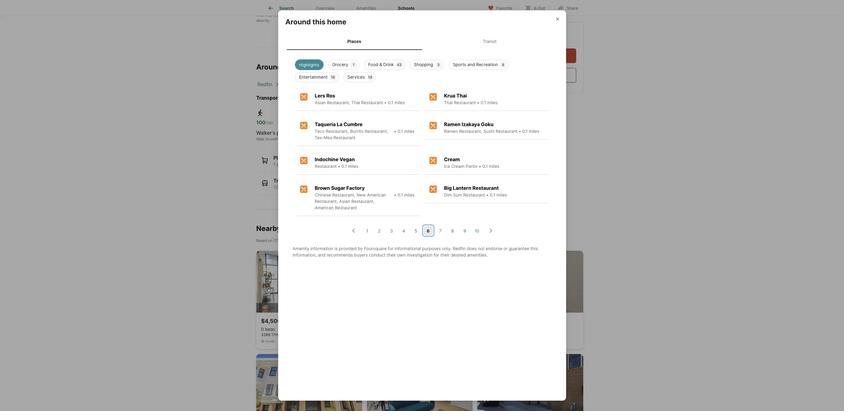 Task type: describe. For each thing, give the bounding box(es) containing it.
1 horizontal spatial are
[[399, 7, 404, 12]]

places 1 grocery, 37 restaurants, 0 parks
[[274, 155, 341, 167]]

or inside amenity information is provided by foursquare for informational purposes only. redfin does not endorse or guarantee this information, and recommends buyers conduct their own investigation for their desired amenities.
[[504, 246, 508, 252]]

new
[[357, 193, 366, 198]]

9 button
[[460, 226, 470, 236]]

paradise for walker's paradise
[[277, 130, 297, 136]]

restaurant inside taco restaurant, burrito restaurant, tex-mex restaurant
[[334, 135, 356, 140]]

0 vertical spatial endorse
[[285, 7, 299, 12]]

amenities
[[356, 6, 376, 11]]

highlights
[[299, 62, 319, 68]]

mission dolores link
[[356, 81, 392, 88]]

0.1 inside the indochine vegan restaurant • 0.1 miles
[[342, 164, 347, 169]]

transportation
[[256, 95, 292, 101]]

sugar
[[331, 185, 345, 191]]

0 vertical spatial this
[[323, 7, 329, 12]]

san francisco
[[314, 81, 346, 88]]

0 vertical spatial american
[[367, 193, 386, 198]]

around for around this home
[[286, 18, 311, 26]]

factory
[[347, 185, 365, 191]]

restaurant, down chinese
[[315, 199, 338, 204]]

ice
[[444, 164, 450, 169]]

restaurant, inside ramen izakaya goku ramen restaurant, sushi restaurant • 0.1 miles
[[459, 129, 482, 134]]

tab list containing search
[[256, 0, 431, 16]]

100 /100 for rider's
[[313, 120, 330, 126]]

7 button
[[436, 226, 445, 236]]

schools
[[398, 6, 415, 11]]

and inside amenity information is provided by foursquare for informational purposes only. redfin does not endorse or guarantee this information, and recommends buyers conduct their own investigation for their desired amenities.
[[318, 253, 326, 258]]

this inside amenity information is provided by foursquare for informational purposes only. redfin does not endorse or guarantee this information, and recommends buyers conduct their own investigation for their desired amenities.
[[531, 246, 538, 252]]

0.1 inside cream ice cream parlor • 0.1 miles
[[483, 164, 488, 169]]

based on 1731 15th st
[[256, 239, 294, 243]]

0.1 inside ramen izakaya goku ramen restaurant, sushi restaurant • 0.1 miles
[[523, 129, 528, 134]]

does inside amenity information is provided by foursquare for informational purposes only. redfin does not endorse or guarantee this information, and recommends buyers conduct their own investigation for their desired amenities.
[[467, 246, 477, 252]]

accurate.
[[339, 13, 355, 17]]

1 their from the left
[[387, 253, 396, 258]]

sports
[[453, 62, 466, 67]]

school
[[352, 7, 364, 12]]

lers
[[315, 93, 325, 99]]

california
[[282, 81, 304, 88]]

2 horizontal spatial thai
[[457, 93, 467, 99]]

0 vertical spatial cream
[[444, 157, 460, 163]]

tex-
[[315, 135, 324, 140]]

taco restaurant, burrito restaurant, tex-mex restaurant
[[315, 129, 388, 140]]

17th
[[271, 333, 279, 337]]

score for rider's
[[326, 137, 336, 142]]

investigation
[[407, 253, 433, 258]]

3 inside button
[[390, 229, 393, 234]]

guaranteed to be accurate. to verify school enrollment eligibility, contact the school district directly.
[[256, 13, 466, 23]]

miles inside the indochine vegan restaurant • 0.1 miles
[[348, 164, 359, 169]]

change
[[273, 13, 286, 17]]

list box inside 'around this home' dialog
[[290, 57, 554, 82]]

9
[[464, 229, 466, 234]]

dolores
[[375, 81, 392, 88]]

6
[[427, 229, 430, 234]]

paradise for rider's paradise
[[330, 130, 350, 136]]

mission dolores
[[356, 81, 392, 88]]

directly.
[[256, 18, 270, 23]]

• inside krua thai thai restaurant • 0.1 miles
[[477, 100, 480, 105]]

miles inside lers ros asian restaurant, thai restaurant • 0.1 miles
[[395, 100, 405, 105]]

1 horizontal spatial thai
[[444, 100, 453, 105]]

• inside the big lantern restaurant dim sum restaurant • 0.1 miles
[[487, 193, 489, 198]]

reference
[[449, 7, 466, 12]]

recreation
[[476, 62, 498, 67]]

cream ice cream parlor • 0.1 miles
[[444, 157, 500, 169]]

as
[[441, 7, 445, 12]]

only;
[[467, 7, 475, 12]]

vegan
[[340, 157, 355, 163]]

1 vertical spatial american
[[315, 205, 334, 211]]

2 their from the left
[[441, 253, 450, 258]]

1 vertical spatial are
[[295, 13, 300, 17]]

miles inside krua thai thai restaurant • 0.1 miles
[[488, 100, 498, 105]]

parks
[[330, 162, 341, 167]]

8 button
[[448, 226, 458, 236]]

redfin for redfin
[[258, 81, 272, 88]]

ca
[[312, 333, 317, 337]]

redfin for redfin does not endorse or guarantee this information.
[[256, 7, 267, 12]]

information,
[[293, 253, 317, 258]]

transit inside button
[[274, 178, 290, 184]]

be inside school service boundaries are intended to be used as a reference only; they may change and are not
[[426, 7, 431, 12]]

indochine
[[315, 157, 339, 163]]

used
[[432, 7, 440, 12]]

sushi
[[484, 129, 495, 134]]

1 horizontal spatial san
[[314, 81, 322, 88]]

brown sugar factory
[[315, 185, 365, 191]]

restaurant, inside lers ros asian restaurant, thai restaurant • 0.1 miles
[[327, 100, 350, 105]]

8 inside button
[[451, 229, 454, 234]]

foursquare
[[364, 246, 387, 252]]

37
[[295, 162, 300, 167]]

mex
[[324, 135, 332, 140]]

2 ramen from the top
[[444, 129, 458, 134]]

1 inside places 1 grocery, 37 restaurants, 0 parks
[[274, 162, 275, 167]]

around this home
[[286, 18, 347, 26]]

&
[[380, 62, 382, 67]]

buyers
[[354, 253, 368, 258]]

photo of 1863 mission st unit 402, san francisco, ca 94103 image
[[367, 355, 473, 412]]

• inside ramen izakaya goku ramen restaurant, sushi restaurant • 0.1 miles
[[519, 129, 521, 134]]

1 vertical spatial for
[[434, 253, 439, 258]]

may
[[265, 13, 272, 17]]

8 inside list box
[[502, 63, 505, 67]]

miles inside the big lantern restaurant dim sum restaurant • 0.1 miles
[[497, 193, 507, 198]]

miles inside cream ice cream parlor • 0.1 miles
[[489, 164, 500, 169]]

guarantee inside amenity information is provided by foursquare for informational purposes only. redfin does not endorse or guarantee this information, and recommends buyers conduct their own investigation for their desired amenities.
[[509, 246, 530, 252]]

restaurant inside chinese restaurant, new american restaurant, asian restaurant, american restaurant
[[335, 205, 357, 211]]

school service boundaries are intended to be used as a reference only; they may change and are not
[[256, 7, 475, 17]]

taqueria la cumbre
[[315, 122, 363, 128]]

restaurant inside lers ros asian restaurant, thai restaurant • 0.1 miles
[[361, 100, 383, 105]]

• 0.1 miles for cumbre
[[394, 129, 415, 134]]

photo of 87 elgin park, san francisco, ca 94103 image
[[256, 355, 362, 412]]

miles inside ramen izakaya goku ramen restaurant, sushi restaurant • 0.1 miles
[[529, 129, 540, 134]]

chinese
[[315, 193, 331, 198]]

rider's paradise transit score ®
[[313, 130, 350, 142]]

x-
[[534, 5, 538, 11]]

photo of 45 dorland st unit 4, san francisco, ca 94110 image
[[478, 355, 584, 412]]

• inside the indochine vegan restaurant • 0.1 miles
[[338, 164, 340, 169]]

krua thai thai restaurant • 0.1 miles
[[444, 93, 498, 105]]

• 0.1 miles for factory
[[394, 193, 415, 198]]

restaurant inside ramen izakaya goku ramen restaurant, sushi restaurant • 0.1 miles
[[496, 129, 518, 134]]

thai inside lers ros asian restaurant, thai restaurant • 0.1 miles
[[351, 100, 360, 105]]

photo of 638 14th st, san francisco, ca 94114 image
[[367, 251, 473, 313]]

100 for rider's
[[313, 120, 322, 126]]

informational
[[395, 246, 421, 252]]

be inside guaranteed to be accurate. to verify school enrollment eligibility, contact the school district directly.
[[333, 13, 338, 17]]

0.1 inside the big lantern restaurant dim sum restaurant • 0.1 miles
[[490, 193, 496, 198]]

information
[[311, 246, 333, 252]]

share
[[567, 5, 578, 11]]

california link
[[282, 81, 304, 88]]

asian inside lers ros asian restaurant, thai restaurant • 0.1 miles
[[315, 100, 326, 105]]

0 horizontal spatial san
[[286, 333, 292, 337]]

and inside list box
[[468, 62, 475, 67]]

43
[[397, 63, 402, 67]]

san francisco link
[[314, 81, 346, 88]]

restaurant, down the new
[[351, 199, 375, 204]]

services
[[348, 75, 365, 80]]

0 vertical spatial not
[[278, 7, 284, 12]]

drink
[[383, 62, 394, 67]]

contact
[[421, 13, 434, 17]]

is
[[335, 246, 338, 252]]

transit inside rider's paradise transit score ®
[[313, 137, 325, 142]]

transit tab
[[422, 34, 558, 49]]

® for rider's
[[336, 137, 339, 142]]

boundaries
[[378, 7, 398, 12]]

rider's
[[313, 130, 329, 136]]

and inside school service boundaries are intended to be used as a reference only; they may change and are not
[[287, 13, 294, 17]]

biker's paradise
[[367, 130, 403, 136]]

food & drink 43
[[368, 62, 402, 67]]

desired
[[451, 253, 466, 258]]

information.
[[330, 7, 351, 12]]

® for walker's
[[276, 137, 278, 142]]

food
[[368, 62, 378, 67]]

100 /100 for walker's
[[256, 120, 273, 126]]

burrito
[[350, 129, 364, 134]]



Task type: locate. For each thing, give the bounding box(es) containing it.
0 vertical spatial asian
[[315, 100, 326, 105]]

2 • 0.1 miles from the top
[[394, 193, 415, 198]]

1 score from the left
[[266, 137, 276, 142]]

1 horizontal spatial not
[[301, 13, 307, 17]]

1 left grocery,
[[274, 162, 275, 167]]

around up redfin link
[[256, 63, 282, 71]]

1 ramen from the top
[[444, 122, 461, 128]]

1 100 from the left
[[256, 120, 266, 126]]

school down service
[[372, 13, 383, 17]]

score inside rider's paradise transit score ®
[[326, 137, 336, 142]]

1 ® from the left
[[276, 137, 278, 142]]

2 vertical spatial transit
[[274, 178, 290, 184]]

restaurant down 'krua'
[[454, 100, 476, 105]]

1 up services
[[353, 63, 355, 67]]

big lantern restaurant dim sum restaurant • 0.1 miles
[[444, 185, 507, 198]]

redfin link
[[258, 81, 272, 88]]

1 /100 from the left
[[266, 121, 273, 125]]

• 0.1 miles
[[394, 129, 415, 134], [394, 193, 415, 198]]

1 horizontal spatial endorse
[[486, 246, 503, 252]]

redfin up desired
[[453, 246, 466, 252]]

0 vertical spatial and
[[287, 13, 294, 17]]

15th
[[301, 63, 316, 71], [282, 239, 290, 243]]

3 button
[[387, 226, 397, 236]]

® inside walker's paradise walk score ®
[[276, 137, 278, 142]]

100 /100 up walker's
[[256, 120, 273, 126]]

/100 for walker's
[[266, 121, 273, 125]]

la
[[337, 122, 343, 128]]

restaurant down the new
[[335, 205, 357, 211]]

service
[[365, 7, 377, 12]]

restaurant, down the taqueria la cumbre
[[326, 129, 349, 134]]

0 vertical spatial 3
[[437, 63, 440, 67]]

asian inside chinese restaurant, new american restaurant, asian restaurant, american restaurant
[[339, 199, 350, 204]]

2 paradise from the left
[[330, 130, 350, 136]]

0 vertical spatial ramen
[[444, 122, 461, 128]]

2 horizontal spatial not
[[478, 246, 485, 252]]

0 vertical spatial • 0.1 miles
[[394, 129, 415, 134]]

condo
[[266, 340, 275, 344]]

endorse up amenities.
[[486, 246, 503, 252]]

100 up taco on the top left of the page
[[313, 120, 322, 126]]

paradise right walker's
[[277, 130, 297, 136]]

1 horizontal spatial around
[[286, 18, 311, 26]]

photo of 3626 17th st, san francisco, ca 94114 image
[[478, 251, 584, 313]]

to up "contact"
[[422, 7, 425, 12]]

0 inside places 1 grocery, 37 restaurants, 0 parks
[[326, 162, 329, 167]]

0 vertical spatial to
[[422, 7, 425, 12]]

san right st,
[[286, 333, 292, 337]]

restaurant, down ros
[[327, 100, 350, 105]]

100 /100 up taco on the top left of the page
[[313, 120, 330, 126]]

nearby
[[256, 225, 281, 233]]

transit down grocery,
[[274, 178, 290, 184]]

15th down 'nearby rentals'
[[282, 239, 290, 243]]

score inside walker's paradise walk score ®
[[266, 137, 276, 142]]

paradise inside rider's paradise transit score ®
[[330, 130, 350, 136]]

1 horizontal spatial 3
[[437, 63, 440, 67]]

2 /100 from the left
[[322, 121, 330, 125]]

1 horizontal spatial 100
[[313, 120, 322, 126]]

/100 for rider's
[[322, 121, 330, 125]]

2 100 /100 from the left
[[313, 120, 330, 126]]

0 horizontal spatial school
[[372, 13, 383, 17]]

2 vertical spatial this
[[531, 246, 538, 252]]

based
[[256, 239, 267, 243]]

restaurant down indochine
[[315, 164, 337, 169]]

around down redfin does not endorse or guarantee this information. on the top left of the page
[[286, 18, 311, 26]]

3 paradise from the left
[[383, 130, 403, 136]]

1 horizontal spatial 1
[[353, 63, 355, 67]]

0 horizontal spatial 100 /100
[[256, 120, 273, 126]]

x-out button
[[520, 1, 551, 14]]

this
[[323, 7, 329, 12], [313, 18, 326, 26], [531, 246, 538, 252]]

1 horizontal spatial transit
[[313, 137, 325, 142]]

5
[[415, 229, 417, 234]]

big
[[444, 185, 452, 191]]

1 vertical spatial st
[[291, 239, 294, 243]]

0 vertical spatial redfin
[[256, 7, 267, 12]]

grocery
[[332, 62, 348, 67]]

francisco,
[[293, 333, 311, 337]]

1 vertical spatial around
[[256, 63, 282, 71]]

0 up 3388
[[261, 327, 264, 332]]

places inside "tab"
[[348, 39, 361, 44]]

restaurant down lantern
[[463, 193, 485, 198]]

1 vertical spatial not
[[301, 13, 307, 17]]

ramen
[[444, 122, 461, 128], [444, 129, 458, 134]]

• inside lers ros asian restaurant, thai restaurant • 0.1 miles
[[385, 100, 387, 105]]

places tab
[[287, 34, 422, 49]]

0 vertical spatial guarantee
[[304, 7, 322, 12]]

3 right 'shopping'
[[437, 63, 440, 67]]

1 horizontal spatial does
[[467, 246, 477, 252]]

/100 up taco on the top left of the page
[[322, 121, 330, 125]]

around inside dialog
[[286, 18, 311, 26]]

places up grocery,
[[274, 155, 289, 161]]

entertainment
[[299, 75, 328, 80]]

not up change
[[278, 7, 284, 12]]

0 horizontal spatial endorse
[[285, 7, 299, 12]]

verify
[[361, 13, 371, 17]]

on
[[268, 239, 272, 243]]

are down redfin does not endorse or guarantee this information. on the top left of the page
[[295, 13, 300, 17]]

8 left 9 on the right bottom of the page
[[451, 229, 454, 234]]

® inside rider's paradise transit score ®
[[336, 137, 339, 142]]

1 horizontal spatial 15th
[[301, 63, 316, 71]]

0 vertical spatial 8
[[502, 63, 505, 67]]

places for places
[[348, 39, 361, 44]]

1 vertical spatial transit
[[313, 137, 325, 142]]

1 vertical spatial 1
[[274, 162, 275, 167]]

1 horizontal spatial places
[[348, 39, 361, 44]]

0.1 inside lers ros asian restaurant, thai restaurant • 0.1 miles
[[388, 100, 393, 105]]

1 horizontal spatial school
[[442, 13, 453, 17]]

0 horizontal spatial to
[[329, 13, 332, 17]]

1 horizontal spatial to
[[422, 7, 425, 12]]

thai right 'krua'
[[457, 93, 467, 99]]

8 right "recreation"
[[502, 63, 505, 67]]

walk
[[256, 137, 265, 142]]

® right mex
[[336, 137, 339, 142]]

1 vertical spatial cream
[[452, 164, 465, 169]]

for right foursquare
[[388, 246, 394, 252]]

guaranteed
[[308, 13, 328, 17]]

1 vertical spatial san
[[286, 333, 292, 337]]

2 vertical spatial and
[[318, 253, 326, 258]]

redfin up transportation
[[258, 81, 272, 88]]

not down redfin does not endorse or guarantee this information. on the top left of the page
[[301, 13, 307, 17]]

restaurant right lantern
[[473, 185, 499, 191]]

tab list inside 'around this home' dialog
[[286, 33, 559, 50]]

endorse inside amenity information is provided by foursquare for informational purposes only. redfin does not endorse or guarantee this information, and recommends buyers conduct their own investigation for their desired amenities.
[[486, 246, 503, 252]]

overview tab
[[305, 1, 346, 16]]

restaurant, down brown sugar factory
[[332, 193, 356, 198]]

1 horizontal spatial /100
[[322, 121, 330, 125]]

own
[[397, 253, 406, 258]]

photo of 3388 17th st, san francisco, ca 94110 image
[[256, 251, 362, 313]]

tab list up 'shopping'
[[286, 33, 559, 50]]

1 horizontal spatial their
[[441, 253, 450, 258]]

asian down lers on the top left of page
[[315, 100, 326, 105]]

paradise
[[277, 130, 297, 136], [330, 130, 350, 136], [383, 130, 403, 136]]

100 up walker's
[[256, 120, 266, 126]]

enrollment
[[384, 13, 403, 17]]

restaurant, right burrito
[[365, 129, 388, 134]]

around this home element
[[286, 10, 354, 26]]

list box
[[290, 57, 554, 82]]

restaurant right sushi
[[496, 129, 518, 134]]

0 horizontal spatial american
[[315, 205, 334, 211]]

0 horizontal spatial 8
[[451, 229, 454, 234]]

1 vertical spatial to
[[329, 13, 332, 17]]

st,
[[280, 333, 285, 337]]

tab list
[[256, 0, 431, 16], [286, 33, 559, 50]]

0 vertical spatial around
[[286, 18, 311, 26]]

0 horizontal spatial st
[[291, 239, 294, 243]]

schools tab
[[387, 1, 426, 16]]

ros
[[326, 93, 335, 99]]

1 horizontal spatial asian
[[339, 199, 350, 204]]

around 1731 15th st
[[256, 63, 325, 71]]

0 horizontal spatial are
[[295, 13, 300, 17]]

to inside guaranteed to be accurate. to verify school enrollment eligibility, contact the school district directly.
[[329, 13, 332, 17]]

san down entertainment
[[314, 81, 322, 88]]

restaurant,
[[327, 100, 350, 105], [326, 129, 349, 134], [365, 129, 388, 134], [459, 129, 482, 134], [332, 193, 356, 198], [315, 199, 338, 204], [351, 199, 375, 204]]

1 horizontal spatial american
[[367, 193, 386, 198]]

0 horizontal spatial for
[[388, 246, 394, 252]]

dim
[[444, 193, 452, 198]]

0 vertical spatial for
[[388, 246, 394, 252]]

restaurant inside the indochine vegan restaurant • 0.1 miles
[[315, 164, 337, 169]]

to down overview
[[329, 13, 332, 17]]

american down chinese
[[315, 205, 334, 211]]

transit up "recreation"
[[483, 39, 497, 44]]

1 horizontal spatial paradise
[[330, 130, 350, 136]]

2 school from the left
[[442, 13, 453, 17]]

school
[[372, 13, 383, 17], [442, 13, 453, 17]]

beds
[[265, 327, 275, 332]]

10
[[475, 229, 479, 234]]

0 horizontal spatial does
[[268, 7, 277, 12]]

1
[[353, 63, 355, 67], [274, 162, 275, 167], [366, 229, 368, 234]]

asian
[[315, 100, 326, 105], [339, 199, 350, 204]]

around for around 1731 15th st
[[256, 63, 282, 71]]

1 horizontal spatial 8
[[502, 63, 505, 67]]

0 horizontal spatial and
[[287, 13, 294, 17]]

their down the 'only.'
[[441, 253, 450, 258]]

6 button
[[423, 226, 433, 236]]

st up entertainment
[[317, 63, 325, 71]]

2 horizontal spatial paradise
[[383, 130, 403, 136]]

st up amenity
[[291, 239, 294, 243]]

redfin inside amenity information is provided by foursquare for informational purposes only. redfin does not endorse or guarantee this information, and recommends buyers conduct their own investigation for their desired amenities.
[[453, 246, 466, 252]]

1 vertical spatial and
[[468, 62, 475, 67]]

2 ® from the left
[[336, 137, 339, 142]]

lantern
[[453, 185, 472, 191]]

0 horizontal spatial or
[[300, 7, 303, 12]]

1 vertical spatial 1731
[[274, 239, 281, 243]]

0.1
[[388, 100, 393, 105], [481, 100, 486, 105], [398, 129, 403, 134], [523, 129, 528, 134], [342, 164, 347, 169], [483, 164, 488, 169], [398, 193, 403, 198], [490, 193, 496, 198]]

0 horizontal spatial 3
[[390, 229, 393, 234]]

1 paradise from the left
[[277, 130, 297, 136]]

2 horizontal spatial 1
[[366, 229, 368, 234]]

$4,500
[[261, 318, 281, 325]]

1 horizontal spatial st
[[317, 63, 325, 71]]

2 100 from the left
[[313, 120, 322, 126]]

1 horizontal spatial or
[[504, 246, 508, 252]]

and right the sports
[[468, 62, 475, 67]]

restaurant down burrito
[[334, 135, 356, 140]]

cream up ice
[[444, 157, 460, 163]]

3 left 4
[[390, 229, 393, 234]]

0.1 inside krua thai thai restaurant • 0.1 miles
[[481, 100, 486, 105]]

their left own
[[387, 253, 396, 258]]

does up may
[[268, 7, 277, 12]]

transit
[[483, 39, 497, 44], [313, 137, 325, 142], [274, 178, 290, 184]]

goku
[[481, 122, 494, 128]]

0 horizontal spatial transit
[[274, 178, 290, 184]]

1 inside button
[[366, 229, 368, 234]]

thai down mission at the left of page
[[351, 100, 360, 105]]

score
[[266, 137, 276, 142], [326, 137, 336, 142]]

paradise inside walker's paradise walk score ®
[[277, 130, 297, 136]]

paradise right the biker's
[[383, 130, 403, 136]]

out
[[538, 5, 545, 11]]

2 horizontal spatial transit
[[483, 39, 497, 44]]

favorite button
[[483, 1, 518, 14]]

thai down 'krua'
[[444, 100, 453, 105]]

1 vertical spatial does
[[467, 246, 477, 252]]

amenity information is provided by foursquare for informational purposes only. redfin does not endorse or guarantee this information, and recommends buyers conduct their own investigation for their desired amenities.
[[293, 246, 538, 258]]

15th up entertainment
[[301, 63, 316, 71]]

100 for walker's
[[256, 120, 266, 126]]

1 vertical spatial guarantee
[[509, 246, 530, 252]]

score for walker's
[[266, 137, 276, 142]]

0 horizontal spatial /100
[[266, 121, 273, 125]]

amenities tab
[[346, 1, 387, 16]]

2 button
[[375, 226, 384, 236]]

0 horizontal spatial not
[[278, 7, 284, 12]]

1 vertical spatial redfin
[[258, 81, 272, 88]]

and down the search on the left top
[[287, 13, 294, 17]]

0 vertical spatial 15th
[[301, 63, 316, 71]]

1731 up california link
[[283, 63, 299, 71]]

16
[[331, 75, 335, 80]]

1 vertical spatial 3
[[390, 229, 393, 234]]

0 vertical spatial does
[[268, 7, 277, 12]]

3 inside list box
[[437, 63, 440, 67]]

1 vertical spatial or
[[504, 246, 508, 252]]

guarantee
[[304, 7, 322, 12], [509, 246, 530, 252]]

2 vertical spatial redfin
[[453, 246, 466, 252]]

0 vertical spatial be
[[426, 7, 431, 12]]

around this home dialog
[[278, 10, 566, 401]]

tab list up home
[[256, 0, 431, 16]]

asian down brown sugar factory
[[339, 199, 350, 204]]

taqueria
[[315, 122, 336, 128]]

the
[[435, 13, 441, 17]]

1 100 /100 from the left
[[256, 120, 273, 126]]

1731 right on
[[274, 239, 281, 243]]

places for places 1 grocery, 37 restaurants, 0 parks
[[274, 155, 289, 161]]

does up amenities.
[[467, 246, 477, 252]]

redfin up they
[[256, 7, 267, 12]]

1 school from the left
[[372, 13, 383, 17]]

conduct
[[369, 253, 386, 258]]

0 beds
[[261, 327, 275, 332]]

1 horizontal spatial for
[[434, 253, 439, 258]]

and down information
[[318, 253, 326, 258]]

8
[[502, 63, 505, 67], [451, 229, 454, 234]]

biker's
[[367, 130, 382, 136]]

list box containing grocery
[[290, 57, 554, 82]]

0 vertical spatial tab list
[[256, 0, 431, 16]]

not inside school service boundaries are intended to be used as a reference only; they may change and are not
[[301, 13, 307, 17]]

be up home
[[333, 13, 338, 17]]

lers ros asian restaurant, thai restaurant • 0.1 miles
[[315, 93, 405, 105]]

1 vertical spatial asian
[[339, 199, 350, 204]]

restaurant down mission dolores link
[[361, 100, 383, 105]]

2
[[378, 229, 381, 234]]

® right walk
[[276, 137, 278, 142]]

for down the purposes
[[434, 253, 439, 258]]

cumbre
[[344, 122, 363, 128]]

their
[[387, 253, 396, 258], [441, 253, 450, 258]]

are up enrollment
[[399, 7, 404, 12]]

grocery,
[[277, 162, 293, 167]]

1 horizontal spatial 1731
[[283, 63, 299, 71]]

1 horizontal spatial be
[[426, 7, 431, 12]]

are
[[399, 7, 404, 12], [295, 13, 300, 17]]

0 vertical spatial st
[[317, 63, 325, 71]]

home
[[327, 18, 347, 26]]

2 score from the left
[[326, 137, 336, 142]]

nearby rentals
[[256, 225, 307, 233]]

walker's paradise walk score ®
[[256, 130, 297, 142]]

1 vertical spatial this
[[313, 18, 326, 26]]

0 horizontal spatial 1731
[[274, 239, 281, 243]]

1 vertical spatial 15th
[[282, 239, 290, 243]]

restaurants,
[[301, 162, 325, 167]]

to inside school service boundaries are intended to be used as a reference only; they may change and are not
[[422, 7, 425, 12]]

cream right ice
[[452, 164, 465, 169]]

0 horizontal spatial 0
[[261, 327, 264, 332]]

0 horizontal spatial guarantee
[[304, 7, 322, 12]]

0 vertical spatial 1731
[[283, 63, 299, 71]]

7
[[439, 229, 442, 234]]

sum
[[453, 193, 462, 198]]

3388
[[261, 333, 270, 337]]

school down a
[[442, 13, 453, 17]]

0 vertical spatial or
[[300, 7, 303, 12]]

places inside places 1 grocery, 37 restaurants, 0 parks
[[274, 155, 289, 161]]

1 vertical spatial places
[[274, 155, 289, 161]]

0 left parks
[[326, 162, 329, 167]]

score down walker's
[[266, 137, 276, 142]]

does
[[268, 7, 277, 12], [467, 246, 477, 252]]

not inside amenity information is provided by foursquare for informational purposes only. redfin does not endorse or guarantee this information, and recommends buyers conduct their own investigation for their desired amenities.
[[478, 246, 485, 252]]

1 horizontal spatial 0
[[326, 162, 329, 167]]

transit inside tab
[[483, 39, 497, 44]]

3
[[437, 63, 440, 67], [390, 229, 393, 234]]

• inside cream ice cream parlor • 0.1 miles
[[479, 164, 481, 169]]

endorse up change
[[285, 7, 299, 12]]

be up "contact"
[[426, 7, 431, 12]]

a
[[446, 7, 448, 12]]

/100 up walker's
[[266, 121, 273, 125]]

around
[[286, 18, 311, 26], [256, 63, 282, 71]]

by
[[358, 246, 363, 252]]

restaurant, down izakaya
[[459, 129, 482, 134]]

0 vertical spatial 1
[[353, 63, 355, 67]]

transit down rider's
[[313, 137, 325, 142]]

1 left 2 at the left bottom of page
[[366, 229, 368, 234]]

0 horizontal spatial places
[[274, 155, 289, 161]]

american right the new
[[367, 193, 386, 198]]

paradise down la
[[330, 130, 350, 136]]

tab list containing places
[[286, 33, 559, 50]]

sports and recreation
[[453, 62, 498, 67]]

10 button
[[472, 226, 482, 236]]

1 button
[[362, 226, 372, 236]]

1 • 0.1 miles from the top
[[394, 129, 415, 134]]

1731
[[283, 63, 299, 71], [274, 239, 281, 243]]

not up amenities.
[[478, 246, 485, 252]]

1 horizontal spatial ®
[[336, 137, 339, 142]]

amenities.
[[467, 253, 488, 258]]

score right tex-
[[326, 137, 336, 142]]

places down guaranteed to be accurate. to verify school enrollment eligibility, contact the school district directly.
[[348, 39, 361, 44]]

restaurant inside krua thai thai restaurant • 0.1 miles
[[454, 100, 476, 105]]

share button
[[553, 1, 584, 14]]



Task type: vqa. For each thing, say whether or not it's contained in the screenshot.
Oct for 30
no



